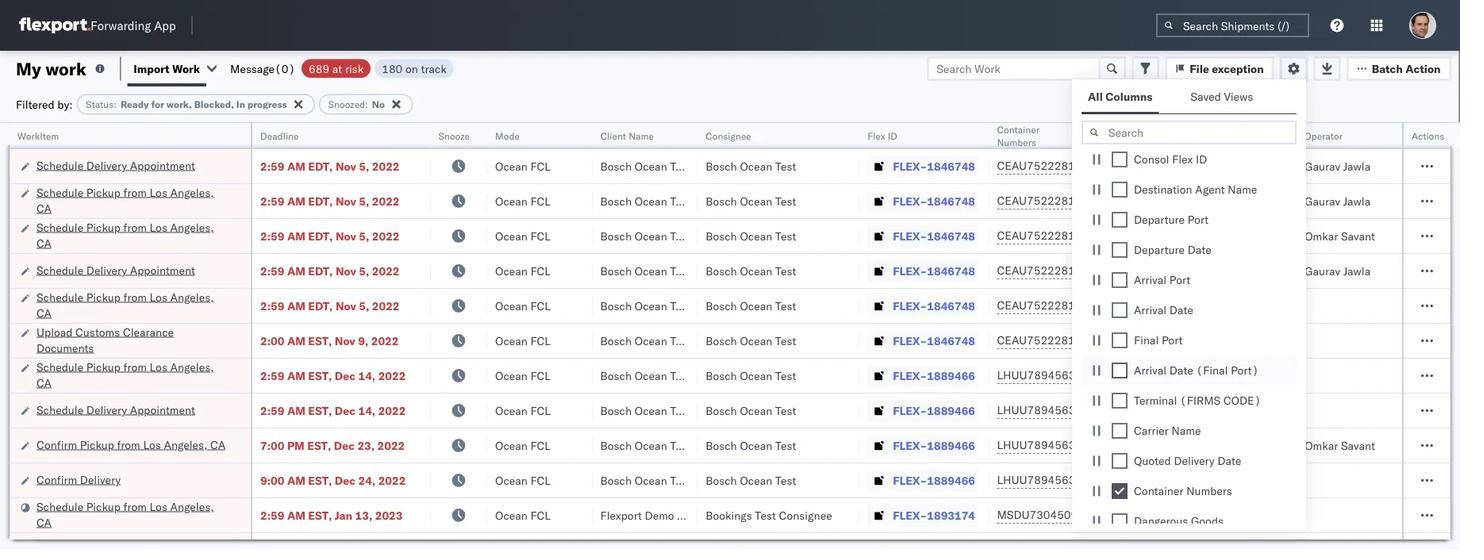 Task type: vqa. For each thing, say whether or not it's contained in the screenshot.
'Gaurav Jawla' for 2nd the Schedule Delivery Appointment button
yes



Task type: locate. For each thing, give the bounding box(es) containing it.
: for snoozed
[[365, 98, 368, 110]]

pickup
[[86, 185, 121, 199], [86, 220, 121, 234], [86, 290, 121, 304], [86, 360, 121, 374], [80, 438, 114, 452], [86, 500, 121, 514]]

numbers down search work text field
[[997, 136, 1037, 148]]

date down departure port
[[1188, 243, 1212, 257]]

test123456 up departure port
[[1103, 194, 1170, 208]]

1 vertical spatial schedule delivery appointment button
[[37, 262, 195, 280]]

4 schedule from the top
[[37, 263, 83, 277]]

from inside button
[[117, 438, 140, 452]]

uetu5238478 up carrier
[[1082, 403, 1160, 417]]

appointment up the confirm pickup from los angeles, ca
[[130, 403, 195, 417]]

jawla for second schedule delivery appointment link
[[1344, 264, 1371, 278]]

numbers
[[1160, 130, 1200, 142], [997, 136, 1037, 148], [1187, 484, 1233, 498]]

los for 2nd schedule pickup from los angeles, ca link
[[150, 220, 167, 234]]

0 vertical spatial name
[[629, 130, 654, 142]]

delivery down confirm pickup from los angeles, ca button
[[80, 473, 121, 487]]

container numbers
[[997, 123, 1040, 148], [1134, 484, 1233, 498]]

hlxu8034992 down "arrival port"
[[1166, 298, 1244, 312]]

1 omkar from the top
[[1305, 229, 1339, 243]]

1 schedule from the top
[[37, 158, 83, 172]]

resize handle column header for workitem
[[232, 123, 251, 549]]

ceau7522281, hlxu6269489, hlxu8034992
[[997, 159, 1244, 173], [997, 194, 1244, 208], [997, 229, 1244, 243], [997, 264, 1244, 277], [997, 298, 1244, 312], [997, 333, 1244, 347]]

3 5, from the top
[[359, 229, 369, 243]]

dec down 2:00 am est, nov 9, 2022
[[335, 369, 356, 383]]

6 resize handle column header from the left
[[841, 123, 860, 549]]

0 vertical spatial gaurav
[[1305, 159, 1341, 173]]

los for 2nd schedule pickup from los angeles, ca link from the bottom
[[150, 360, 167, 374]]

1 horizontal spatial container
[[1134, 484, 1184, 498]]

savant for ceau7522281, hlxu6269489, hlxu8034992
[[1341, 229, 1376, 243]]

date down "arrival port"
[[1170, 303, 1194, 317]]

consignee button
[[698, 126, 844, 142]]

1 vertical spatial jawla
[[1344, 194, 1371, 208]]

date for arrival date
[[1170, 303, 1194, 317]]

Search Work text field
[[927, 57, 1100, 81]]

0 vertical spatial schedule delivery appointment
[[37, 158, 195, 172]]

0 vertical spatial departure
[[1134, 213, 1185, 227]]

1 horizontal spatial name
[[1172, 424, 1201, 438]]

7 schedule from the top
[[37, 403, 83, 417]]

schedule for 2nd schedule pickup from los angeles, ca link from the bottom
[[37, 360, 83, 374]]

11 resize handle column header from the left
[[1432, 123, 1451, 549]]

2:59 am est, jan 13, 2023
[[260, 508, 403, 522]]

0 horizontal spatial flex
[[868, 130, 886, 142]]

2 14, from the top
[[358, 404, 376, 418]]

flexport
[[601, 508, 642, 522]]

hlxu8034992 up (final
[[1166, 333, 1244, 347]]

ceau7522281, for 1st schedule pickup from los angeles, ca button
[[997, 194, 1079, 208]]

port for final port
[[1162, 333, 1183, 347]]

demo
[[645, 508, 674, 522]]

upload
[[37, 325, 73, 339]]

2 vertical spatial arrival
[[1134, 364, 1167, 377]]

3 gaurav jawla from the top
[[1305, 264, 1371, 278]]

2 vertical spatial gaurav jawla
[[1305, 264, 1371, 278]]

5, for 1st schedule pickup from los angeles, ca link from the top of the page
[[359, 194, 369, 208]]

1 vertical spatial appointment
[[130, 263, 195, 277]]

2 vertical spatial schedule delivery appointment
[[37, 403, 195, 417]]

agent
[[1196, 183, 1225, 196]]

2 1846748 from the top
[[927, 194, 976, 208]]

3 lhuu7894563, uetu5238478 from the top
[[997, 438, 1160, 452]]

1 vertical spatial confirm
[[37, 473, 77, 487]]

appointment down workitem button
[[130, 158, 195, 172]]

container numbers down search work text field
[[997, 123, 1040, 148]]

0 vertical spatial gaurav jawla
[[1305, 159, 1371, 173]]

Search Shipments (/) text field
[[1157, 13, 1310, 37]]

2 abcdefg78456546 from the top
[[1103, 404, 1209, 418]]

bookings test consignee
[[706, 508, 832, 522]]

6 am from the top
[[287, 334, 306, 348]]

hlxu8034992
[[1166, 159, 1244, 173], [1166, 194, 1244, 208], [1166, 229, 1244, 243], [1166, 264, 1244, 277], [1166, 298, 1244, 312], [1166, 333, 1244, 347]]

1 schedule pickup from los angeles, ca button from the top
[[37, 185, 230, 218]]

0 horizontal spatial id
[[888, 130, 898, 142]]

0 vertical spatial port
[[1188, 213, 1209, 227]]

final port
[[1134, 333, 1183, 347]]

1 vertical spatial arrival
[[1134, 303, 1167, 317]]

clearance
[[123, 325, 174, 339]]

action
[[1406, 62, 1441, 75]]

7 2:59 from the top
[[260, 404, 285, 418]]

7:00
[[260, 439, 285, 452]]

6 ceau7522281, hlxu6269489, hlxu8034992 from the top
[[997, 333, 1244, 347]]

2:59
[[260, 159, 285, 173], [260, 194, 285, 208], [260, 229, 285, 243], [260, 264, 285, 278], [260, 299, 285, 313], [260, 369, 285, 383], [260, 404, 285, 418], [260, 508, 285, 522]]

name right agent
[[1228, 183, 1258, 196]]

jawla
[[1344, 159, 1371, 173], [1344, 194, 1371, 208], [1344, 264, 1371, 278]]

2023
[[375, 508, 403, 522]]

5 1846748 from the top
[[927, 299, 976, 313]]

hlxu6269489, for third schedule pickup from los angeles, ca button from the top of the page
[[1082, 298, 1163, 312]]

customs
[[75, 325, 120, 339]]

nov for third schedule pickup from los angeles, ca link
[[336, 299, 356, 313]]

2 vertical spatial jawla
[[1344, 264, 1371, 278]]

flex-1846748 for upload customs clearance documents link
[[893, 334, 976, 348]]

5 ceau7522281, from the top
[[997, 298, 1079, 312]]

los for confirm pickup from los angeles, ca link
[[143, 438, 161, 452]]

0 vertical spatial omkar
[[1305, 229, 1339, 243]]

flex-1846748 for 1st schedule pickup from los angeles, ca link from the top of the page
[[893, 194, 976, 208]]

1 vertical spatial flex
[[1173, 152, 1193, 166]]

0 vertical spatial jawla
[[1344, 159, 1371, 173]]

3 flex-1889466 from the top
[[893, 439, 976, 452]]

hlxu6269489, down mbl/mawb
[[1082, 159, 1163, 173]]

hlxu6269489, for 2nd schedule pickup from los angeles, ca button from the top of the page
[[1082, 229, 1163, 243]]

3 gaurav from the top
[[1305, 264, 1341, 278]]

1 vertical spatial container numbers
[[1134, 484, 1233, 498]]

upload customs clearance documents link
[[37, 324, 230, 356]]

resize handle column header for consignee
[[841, 123, 860, 549]]

1 vertical spatial departure
[[1134, 243, 1185, 257]]

schedule delivery appointment link up the confirm pickup from los angeles, ca
[[37, 402, 195, 418]]

5 edt, from the top
[[308, 299, 333, 313]]

2 vertical spatial schedule delivery appointment button
[[37, 402, 195, 420]]

name up quoted delivery date
[[1172, 424, 1201, 438]]

port down destination agent name
[[1188, 213, 1209, 227]]

abcdefg78456546 up carrier
[[1103, 404, 1209, 418]]

departure up "arrival port"
[[1134, 243, 1185, 257]]

0 vertical spatial appointment
[[130, 158, 195, 172]]

180
[[382, 62, 403, 75]]

3 flex-1846748 from the top
[[893, 229, 976, 243]]

gaurav jawla for second schedule delivery appointment link
[[1305, 264, 1371, 278]]

2022
[[372, 159, 400, 173], [372, 194, 400, 208], [372, 229, 400, 243], [372, 264, 400, 278], [372, 299, 400, 313], [371, 334, 399, 348], [378, 369, 406, 383], [378, 404, 406, 418], [377, 439, 405, 452], [378, 474, 406, 487]]

confirm inside button
[[37, 438, 77, 452]]

container numbers up dangerous goods
[[1134, 484, 1233, 498]]

est, down 2:00 am est, nov 9, 2022
[[308, 369, 332, 383]]

angeles, for 1st schedule pickup from los angeles, ca link from the bottom of the page
[[170, 500, 214, 514]]

schedule delivery appointment up customs
[[37, 263, 195, 277]]

flex-1846748 for 2nd schedule pickup from los angeles, ca link
[[893, 229, 976, 243]]

None checkbox
[[1112, 182, 1128, 198], [1112, 242, 1128, 258], [1112, 302, 1128, 318], [1112, 333, 1128, 348], [1112, 363, 1128, 379], [1112, 393, 1128, 409], [1112, 453, 1128, 469], [1112, 483, 1128, 499], [1112, 182, 1128, 198], [1112, 242, 1128, 258], [1112, 302, 1128, 318], [1112, 333, 1128, 348], [1112, 363, 1128, 379], [1112, 393, 1128, 409], [1112, 453, 1128, 469], [1112, 483, 1128, 499]]

1 vertical spatial gaurav jawla
[[1305, 194, 1371, 208]]

3 edt, from the top
[[308, 229, 333, 243]]

5 schedule pickup from los angeles, ca from the top
[[37, 500, 214, 529]]

ceau7522281, hlxu6269489, hlxu8034992 down departure date
[[997, 264, 1244, 277]]

0 vertical spatial confirm
[[37, 438, 77, 452]]

numbers for mbl/mawb numbers button
[[1160, 130, 1200, 142]]

1 horizontal spatial id
[[1196, 152, 1207, 166]]

11 ocean fcl from the top
[[495, 508, 551, 522]]

test123456 for 1st schedule pickup from los angeles, ca button
[[1103, 194, 1170, 208]]

1 flex-1889466 from the top
[[893, 369, 976, 383]]

resize handle column header for flex id
[[970, 123, 989, 549]]

numbers inside container numbers button
[[997, 136, 1037, 148]]

3 schedule from the top
[[37, 220, 83, 234]]

ceau7522281, hlxu6269489, hlxu8034992 up final
[[997, 298, 1244, 312]]

hlxu8034992 up departure port
[[1166, 194, 1244, 208]]

5, for third schedule pickup from los angeles, ca link
[[359, 299, 369, 313]]

1846748 for 2nd schedule pickup from los angeles, ca button from the top of the page
[[927, 229, 976, 243]]

numbers up goods
[[1187, 484, 1233, 498]]

4 5, from the top
[[359, 264, 369, 278]]

gaurav jawla
[[1305, 159, 1371, 173], [1305, 194, 1371, 208], [1305, 264, 1371, 278]]

1 vertical spatial schedule delivery appointment
[[37, 263, 195, 277]]

ceau7522281, hlxu6269489, hlxu8034992 for third schedule pickup from los angeles, ca button from the top of the page
[[997, 298, 1244, 312]]

confirm inside button
[[37, 473, 77, 487]]

0 vertical spatial schedule delivery appointment link
[[37, 158, 195, 173]]

schedule delivery appointment button up the confirm pickup from los angeles, ca
[[37, 402, 195, 420]]

schedule for second schedule delivery appointment link
[[37, 263, 83, 277]]

1 arrival from the top
[[1134, 273, 1167, 287]]

hlxu6269489, down departure date
[[1082, 264, 1163, 277]]

2 vertical spatial gaurav
[[1305, 264, 1341, 278]]

bosch
[[601, 159, 632, 173], [706, 159, 737, 173], [601, 194, 632, 208], [706, 194, 737, 208], [601, 229, 632, 243], [706, 229, 737, 243], [601, 264, 632, 278], [706, 264, 737, 278], [601, 299, 632, 313], [706, 299, 737, 313], [601, 334, 632, 348], [706, 334, 737, 348], [601, 369, 632, 383], [706, 369, 737, 383], [601, 404, 632, 418], [706, 404, 737, 418], [601, 439, 632, 452], [706, 439, 737, 452], [601, 474, 632, 487], [706, 474, 737, 487]]

0 vertical spatial flex
[[868, 130, 886, 142]]

7 am from the top
[[287, 369, 306, 383]]

resize handle column header for mode
[[574, 123, 593, 549]]

2 vertical spatial port
[[1162, 333, 1183, 347]]

0 vertical spatial id
[[888, 130, 898, 142]]

arrival up final
[[1134, 303, 1167, 317]]

3 jawla from the top
[[1344, 264, 1371, 278]]

11 flex- from the top
[[893, 508, 927, 522]]

from for 1st schedule pickup from los angeles, ca link from the bottom of the page
[[123, 500, 147, 514]]

4 flex-1846748 from the top
[[893, 264, 976, 278]]

0 vertical spatial omkar savant
[[1305, 229, 1376, 243]]

8 flex- from the top
[[893, 404, 927, 418]]

schedule delivery appointment button up customs
[[37, 262, 195, 280]]

2 vertical spatial appointment
[[130, 403, 195, 417]]

1 vertical spatial savant
[[1341, 439, 1376, 452]]

3 uetu5238478 from the top
[[1082, 438, 1160, 452]]

name
[[629, 130, 654, 142], [1228, 183, 1258, 196], [1172, 424, 1201, 438]]

2 flex-1846748 from the top
[[893, 194, 976, 208]]

7 flex- from the top
[[893, 369, 927, 383]]

lhuu7894563, uetu5238478 down final
[[997, 368, 1160, 382]]

4 schedule pickup from los angeles, ca from the top
[[37, 360, 214, 390]]

client name button
[[593, 126, 682, 142]]

0 vertical spatial 2:59 am est, dec 14, 2022
[[260, 369, 406, 383]]

consol
[[1134, 152, 1170, 166]]

schedule pickup from los angeles, ca link
[[37, 185, 230, 216], [37, 219, 230, 251], [37, 289, 230, 321], [37, 359, 230, 391], [37, 499, 230, 531]]

0 horizontal spatial :
[[114, 98, 117, 110]]

schedule for 1st schedule pickup from los angeles, ca link from the top of the page
[[37, 185, 83, 199]]

abcdefg78456546
[[1103, 369, 1209, 383], [1103, 404, 1209, 418], [1103, 439, 1209, 452], [1103, 474, 1209, 487]]

hlxu6269489, down "arrival date"
[[1082, 333, 1163, 347]]

schedule delivery appointment
[[37, 158, 195, 172], [37, 263, 195, 277], [37, 403, 195, 417]]

uetu5238478 down carrier
[[1082, 438, 1160, 452]]

from for 2nd schedule pickup from los angeles, ca link
[[123, 220, 147, 234]]

schedule pickup from los angeles, ca for 2nd schedule pickup from los angeles, ca link
[[37, 220, 214, 250]]

id inside button
[[888, 130, 898, 142]]

14, up 23,
[[358, 404, 376, 418]]

1 vertical spatial omkar
[[1305, 439, 1339, 452]]

snoozed
[[328, 98, 365, 110]]

schedule delivery appointment link up customs
[[37, 262, 195, 278]]

2 gaurav jawla from the top
[[1305, 194, 1371, 208]]

6 ceau7522281, from the top
[[997, 333, 1079, 347]]

3 2:59 am edt, nov 5, 2022 from the top
[[260, 229, 400, 243]]

los for third schedule pickup from los angeles, ca link
[[150, 290, 167, 304]]

omkar savant for lhuu7894563, uetu5238478
[[1305, 439, 1376, 452]]

test123456 down departure port
[[1103, 229, 1170, 243]]

2 vertical spatial schedule delivery appointment link
[[37, 402, 195, 418]]

9 am from the top
[[287, 474, 306, 487]]

schedule delivery appointment down workitem button
[[37, 158, 195, 172]]

flex id button
[[860, 126, 974, 142]]

arrival up "arrival date"
[[1134, 273, 1167, 287]]

1 2:59 am est, dec 14, 2022 from the top
[[260, 369, 406, 383]]

: left ready
[[114, 98, 117, 110]]

name inside button
[[629, 130, 654, 142]]

numbers inside mbl/mawb numbers button
[[1160, 130, 1200, 142]]

1 am from the top
[[287, 159, 306, 173]]

delivery for 2nd schedule delivery appointment button from the top of the page
[[86, 263, 127, 277]]

saved
[[1191, 90, 1222, 104]]

0 vertical spatial container
[[997, 123, 1040, 135]]

ceau7522281, for upload customs clearance documents button
[[997, 333, 1079, 347]]

0 horizontal spatial name
[[629, 130, 654, 142]]

file exception button
[[1166, 57, 1275, 81], [1166, 57, 1275, 81]]

port down departure date
[[1170, 273, 1191, 287]]

6 hlxu6269489, from the top
[[1082, 333, 1163, 347]]

lhuu7894563, uetu5238478 up carrier
[[997, 403, 1160, 417]]

status : ready for work, blocked, in progress
[[86, 98, 287, 110]]

numbers for container numbers button
[[997, 136, 1037, 148]]

8 2:59 from the top
[[260, 508, 285, 522]]

6 ocean fcl from the top
[[495, 334, 551, 348]]

abcdefg78456546 up terminal
[[1103, 369, 1209, 383]]

test123456 down "arrival date"
[[1103, 334, 1170, 348]]

9,
[[358, 334, 369, 348]]

hlxu6269489, down departure port
[[1082, 229, 1163, 243]]

1 jawla from the top
[[1344, 159, 1371, 173]]

upload customs clearance documents button
[[37, 324, 230, 358]]

1 vertical spatial container
[[1134, 484, 1184, 498]]

1846748 for upload customs clearance documents button
[[927, 334, 976, 348]]

2:59 am est, dec 14, 2022 up 7:00 pm est, dec 23, 2022
[[260, 404, 406, 418]]

delivery down workitem button
[[86, 158, 127, 172]]

confirm for confirm delivery
[[37, 473, 77, 487]]

test123456 down departure date
[[1103, 264, 1170, 278]]

5 resize handle column header from the left
[[679, 123, 698, 549]]

container down search work text field
[[997, 123, 1040, 135]]

1 vertical spatial port
[[1170, 273, 1191, 287]]

4 edt, from the top
[[308, 264, 333, 278]]

2:59 am est, dec 14, 2022 down 2:00 am est, nov 9, 2022
[[260, 369, 406, 383]]

3 schedule pickup from los angeles, ca button from the top
[[37, 289, 230, 323]]

date down code)
[[1218, 454, 1242, 468]]

3 appointment from the top
[[130, 403, 195, 417]]

2:59 am edt, nov 5, 2022
[[260, 159, 400, 173], [260, 194, 400, 208], [260, 229, 400, 243], [260, 264, 400, 278], [260, 299, 400, 313]]

schedule delivery appointment link
[[37, 158, 195, 173], [37, 262, 195, 278], [37, 402, 195, 418]]

schedule for 2nd schedule pickup from los angeles, ca link
[[37, 220, 83, 234]]

1 vertical spatial 14,
[[358, 404, 376, 418]]

flex-1889466
[[893, 369, 976, 383], [893, 404, 976, 418], [893, 439, 976, 452], [893, 474, 976, 487]]

test123456 down mbl/mawb
[[1103, 159, 1170, 173]]

los inside button
[[143, 438, 161, 452]]

8 resize handle column header from the left
[[1076, 123, 1095, 549]]

message (0)
[[230, 62, 295, 75]]

pm
[[287, 439, 305, 452]]

ca inside button
[[210, 438, 226, 452]]

from for third schedule pickup from los angeles, ca link
[[123, 290, 147, 304]]

abcdefg78456546 down the quoted
[[1103, 474, 1209, 487]]

gaurav
[[1305, 159, 1341, 173], [1305, 194, 1341, 208], [1305, 264, 1341, 278]]

4 resize handle column header from the left
[[574, 123, 593, 549]]

3 schedule pickup from los angeles, ca from the top
[[37, 290, 214, 320]]

ceau7522281, hlxu6269489, hlxu8034992 down "arrival date"
[[997, 333, 1244, 347]]

4 fcl from the top
[[531, 264, 551, 278]]

1 vertical spatial omkar savant
[[1305, 439, 1376, 452]]

appointment up clearance
[[130, 263, 195, 277]]

angeles,
[[170, 185, 214, 199], [170, 220, 214, 234], [170, 290, 214, 304], [170, 360, 214, 374], [164, 438, 208, 452], [170, 500, 214, 514]]

2:00 am est, nov 9, 2022
[[260, 334, 399, 348]]

0 vertical spatial arrival
[[1134, 273, 1167, 287]]

est, left "9,"
[[308, 334, 332, 348]]

ocean fcl
[[495, 159, 551, 173], [495, 194, 551, 208], [495, 229, 551, 243], [495, 264, 551, 278], [495, 299, 551, 313], [495, 334, 551, 348], [495, 369, 551, 383], [495, 404, 551, 418], [495, 439, 551, 452], [495, 474, 551, 487], [495, 508, 551, 522]]

los for 1st schedule pickup from los angeles, ca link from the top of the page
[[150, 185, 167, 199]]

4 flex- from the top
[[893, 264, 927, 278]]

5,
[[359, 159, 369, 173], [359, 194, 369, 208], [359, 229, 369, 243], [359, 264, 369, 278], [359, 299, 369, 313]]

7 ocean fcl from the top
[[495, 369, 551, 383]]

pickup inside button
[[80, 438, 114, 452]]

schedule delivery appointment button
[[37, 158, 195, 175], [37, 262, 195, 280], [37, 402, 195, 420]]

test123456 up final
[[1103, 299, 1170, 313]]

ceau7522281, hlxu6269489, hlxu8034992 down mbl/mawb
[[997, 159, 1244, 173]]

14, down "9,"
[[358, 369, 376, 383]]

6 1846748 from the top
[[927, 334, 976, 348]]

arrival down final
[[1134, 364, 1167, 377]]

ceau7522281, for third schedule pickup from los angeles, ca button from the top of the page
[[997, 298, 1079, 312]]

test123456
[[1103, 159, 1170, 173], [1103, 194, 1170, 208], [1103, 229, 1170, 243], [1103, 264, 1170, 278], [1103, 299, 1170, 313], [1103, 334, 1170, 348]]

hlxu6269489, for 1st schedule pickup from los angeles, ca button
[[1082, 194, 1163, 208]]

angeles, for 2nd schedule pickup from los angeles, ca link
[[170, 220, 214, 234]]

delivery up customs
[[86, 263, 127, 277]]

gaurav for second schedule delivery appointment link
[[1305, 264, 1341, 278]]

edt, for third schedule pickup from los angeles, ca link
[[308, 299, 333, 313]]

0 vertical spatial container numbers
[[997, 123, 1040, 148]]

1 vertical spatial schedule delivery appointment link
[[37, 262, 195, 278]]

resize handle column header for mbl/mawb numbers
[[1278, 123, 1297, 549]]

est, left jan
[[308, 508, 332, 522]]

hlxu8034992 up departure date
[[1166, 229, 1244, 243]]

status
[[86, 98, 114, 110]]

2 omkar savant from the top
[[1305, 439, 1376, 452]]

uetu5238478 up terminal
[[1082, 368, 1160, 382]]

4 lhuu7894563, uetu5238478 from the top
[[997, 473, 1160, 487]]

flex
[[868, 130, 886, 142], [1173, 152, 1193, 166]]

2 vertical spatial name
[[1172, 424, 1201, 438]]

hlxu8034992 down departure date
[[1166, 264, 1244, 277]]

5 schedule pickup from los angeles, ca button from the top
[[37, 499, 230, 532]]

delivery up the confirm pickup from los angeles, ca
[[86, 403, 127, 417]]

dec
[[335, 369, 356, 383], [335, 404, 356, 418], [334, 439, 355, 452], [335, 474, 356, 487]]

container numbers inside button
[[997, 123, 1040, 148]]

container up maeu9736123
[[1134, 484, 1184, 498]]

5 hlxu6269489, from the top
[[1082, 298, 1163, 312]]

hlxu8034992 up agent
[[1166, 159, 1244, 173]]

lhuu7894563, uetu5238478 down carrier
[[997, 438, 1160, 452]]

uetu5238478 down the quoted
[[1082, 473, 1160, 487]]

2 test123456 from the top
[[1103, 194, 1170, 208]]

2 ceau7522281, hlxu6269489, hlxu8034992 from the top
[[997, 194, 1244, 208]]

confirm delivery
[[37, 473, 121, 487]]

schedule
[[37, 158, 83, 172], [37, 185, 83, 199], [37, 220, 83, 234], [37, 263, 83, 277], [37, 290, 83, 304], [37, 360, 83, 374], [37, 403, 83, 417], [37, 500, 83, 514]]

2 ceau7522281, from the top
[[997, 194, 1079, 208]]

flex id
[[868, 130, 898, 142]]

4 ocean fcl from the top
[[495, 264, 551, 278]]

port right final
[[1162, 333, 1183, 347]]

abcdefg78456546 down carrier
[[1103, 439, 1209, 452]]

hlxu6269489, down consol at the right of page
[[1082, 194, 1163, 208]]

flex-1893174 button
[[868, 504, 979, 527], [868, 504, 979, 527]]

numbers up the consol flex id
[[1160, 130, 1200, 142]]

delivery for confirm delivery button
[[80, 473, 121, 487]]

est,
[[308, 334, 332, 348], [308, 369, 332, 383], [308, 404, 332, 418], [307, 439, 331, 452], [308, 474, 332, 487], [308, 508, 332, 522]]

1 ocean fcl from the top
[[495, 159, 551, 173]]

5, for 2nd schedule pickup from los angeles, ca link
[[359, 229, 369, 243]]

schedule delivery appointment button down workitem button
[[37, 158, 195, 175]]

1 2:59 from the top
[[260, 159, 285, 173]]

angeles, inside button
[[164, 438, 208, 452]]

saved views
[[1191, 90, 1254, 104]]

est, up 7:00 pm est, dec 23, 2022
[[308, 404, 332, 418]]

schedule delivery appointment link down workitem button
[[37, 158, 195, 173]]

test123456 for third schedule pickup from los angeles, ca button from the top of the page
[[1103, 299, 1170, 313]]

consignee inside button
[[706, 130, 752, 142]]

2:59 am est, dec 14, 2022
[[260, 369, 406, 383], [260, 404, 406, 418]]

8 schedule from the top
[[37, 500, 83, 514]]

lhuu7894563,
[[997, 368, 1079, 382], [997, 403, 1079, 417], [997, 438, 1079, 452], [997, 473, 1079, 487]]

4 schedule pickup from los angeles, ca button from the top
[[37, 359, 230, 393]]

date for arrival date (final port)
[[1170, 364, 1194, 377]]

resize handle column header
[[232, 123, 251, 549], [412, 123, 431, 549], [468, 123, 487, 549], [574, 123, 593, 549], [679, 123, 698, 549], [841, 123, 860, 549], [970, 123, 989, 549], [1076, 123, 1095, 549], [1278, 123, 1297, 549], [1383, 123, 1402, 549], [1432, 123, 1451, 549]]

1 vertical spatial 2:59 am est, dec 14, 2022
[[260, 404, 406, 418]]

3 arrival from the top
[[1134, 364, 1167, 377]]

date left (final
[[1170, 364, 1194, 377]]

arrival
[[1134, 273, 1167, 287], [1134, 303, 1167, 317], [1134, 364, 1167, 377]]

0 horizontal spatial container
[[997, 123, 1040, 135]]

2 schedule delivery appointment from the top
[[37, 263, 195, 277]]

10 resize handle column header from the left
[[1383, 123, 1402, 549]]

0 vertical spatial savant
[[1341, 229, 1376, 243]]

2 horizontal spatial name
[[1228, 183, 1258, 196]]

1 horizontal spatial container numbers
[[1134, 484, 1233, 498]]

schedule delivery appointment up the confirm pickup from los angeles, ca
[[37, 403, 195, 417]]

1 schedule pickup from los angeles, ca from the top
[[37, 185, 214, 215]]

24,
[[358, 474, 376, 487]]

1 horizontal spatial :
[[365, 98, 368, 110]]

departure down destination
[[1134, 213, 1185, 227]]

2 schedule pickup from los angeles, ca from the top
[[37, 220, 214, 250]]

None checkbox
[[1112, 152, 1128, 167], [1112, 212, 1128, 228], [1112, 272, 1128, 288], [1112, 423, 1128, 439], [1112, 514, 1128, 529], [1112, 152, 1128, 167], [1112, 212, 1128, 228], [1112, 272, 1128, 288], [1112, 423, 1128, 439], [1112, 514, 1128, 529]]

test123456 for 2nd schedule pickup from los angeles, ca button from the top of the page
[[1103, 229, 1170, 243]]

arrival port
[[1134, 273, 1191, 287]]

est, right pm
[[307, 439, 331, 452]]

9 resize handle column header from the left
[[1278, 123, 1297, 549]]

0 vertical spatial schedule delivery appointment button
[[37, 158, 195, 175]]

hlxu6269489, up final
[[1082, 298, 1163, 312]]

5 flex-1846748 from the top
[[893, 299, 976, 313]]

delivery for third schedule delivery appointment button from the top
[[86, 403, 127, 417]]

lhuu7894563, uetu5238478 up msdu7304509 on the bottom
[[997, 473, 1160, 487]]

: left no
[[365, 98, 368, 110]]

port for departure port
[[1188, 213, 1209, 227]]

1 vertical spatial gaurav
[[1305, 194, 1341, 208]]

ceau7522281, hlxu6269489, hlxu8034992 down consol at the right of page
[[997, 194, 1244, 208]]

est, for confirm pickup from los angeles, ca link
[[307, 439, 331, 452]]

8 ocean fcl from the top
[[495, 404, 551, 418]]

0 horizontal spatial container numbers
[[997, 123, 1040, 148]]

nov
[[336, 159, 356, 173], [336, 194, 356, 208], [336, 229, 356, 243], [336, 264, 356, 278], [336, 299, 356, 313], [335, 334, 355, 348]]

ceau7522281, hlxu6269489, hlxu8034992 down departure port
[[997, 229, 1244, 243]]

name right client
[[629, 130, 654, 142]]

id
[[888, 130, 898, 142], [1196, 152, 1207, 166]]

0 vertical spatial 14,
[[358, 369, 376, 383]]



Task type: describe. For each thing, give the bounding box(es) containing it.
delivery for first schedule delivery appointment button from the top of the page
[[86, 158, 127, 172]]

(0)
[[275, 62, 295, 75]]

flexport. image
[[19, 17, 90, 33]]

forwarding
[[90, 18, 151, 33]]

1 vertical spatial id
[[1196, 152, 1207, 166]]

import work button
[[134, 62, 200, 75]]

nov for upload customs clearance documents link
[[335, 334, 355, 348]]

2 flex-1889466 from the top
[[893, 404, 976, 418]]

5 flex- from the top
[[893, 299, 927, 313]]

9:00
[[260, 474, 285, 487]]

2 uetu5238478 from the top
[[1082, 403, 1160, 417]]

jawla for 3rd schedule delivery appointment link from the bottom
[[1344, 159, 1371, 173]]

workitem
[[17, 130, 59, 142]]

msdu7304509
[[997, 508, 1078, 522]]

final
[[1134, 333, 1159, 347]]

work
[[172, 62, 200, 75]]

consignee for bookings test consignee
[[779, 508, 832, 522]]

3 abcdefg78456546 from the top
[[1103, 439, 1209, 452]]

delivery down the 'carrier name'
[[1174, 454, 1215, 468]]

(final
[[1197, 364, 1228, 377]]

work,
[[167, 98, 192, 110]]

risk
[[345, 62, 364, 75]]

schedule for first schedule delivery appointment link from the bottom of the page
[[37, 403, 83, 417]]

2 schedule pickup from los angeles, ca button from the top
[[37, 219, 230, 253]]

appointment for 3rd schedule delivery appointment link from the bottom
[[130, 158, 195, 172]]

2 flex- from the top
[[893, 194, 927, 208]]

omkar for ceau7522281, hlxu6269489, hlxu8034992
[[1305, 229, 1339, 243]]

message
[[230, 62, 275, 75]]

1 14, from the top
[[358, 369, 376, 383]]

8 fcl from the top
[[531, 404, 551, 418]]

by:
[[57, 97, 73, 111]]

dangerous
[[1134, 514, 1189, 528]]

client
[[601, 130, 626, 142]]

2 ocean fcl from the top
[[495, 194, 551, 208]]

4 hlxu8034992 from the top
[[1166, 264, 1244, 277]]

arrival for arrival port
[[1134, 273, 1167, 287]]

4 1846748 from the top
[[927, 264, 976, 278]]

8 am from the top
[[287, 404, 306, 418]]

1 vertical spatial name
[[1228, 183, 1258, 196]]

appointment for second schedule delivery appointment link
[[130, 263, 195, 277]]

filtered by:
[[16, 97, 73, 111]]

dangerous goods
[[1134, 514, 1224, 528]]

confirm delivery button
[[37, 472, 121, 489]]

ready
[[121, 98, 149, 110]]

schedule pickup from los angeles, ca for 1st schedule pickup from los angeles, ca link from the top of the page
[[37, 185, 214, 215]]

1 hlxu8034992 from the top
[[1166, 159, 1244, 173]]

all
[[1088, 90, 1103, 104]]

2 1889466 from the top
[[927, 404, 976, 418]]

3 lhuu7894563, from the top
[[997, 438, 1079, 452]]

goods
[[1191, 514, 1224, 528]]

2 schedule delivery appointment link from the top
[[37, 262, 195, 278]]

for
[[151, 98, 164, 110]]

4 ceau7522281, from the top
[[997, 264, 1079, 277]]

schedule delivery appointment for 3rd schedule delivery appointment link from the bottom
[[37, 158, 195, 172]]

est, up 2:59 am est, jan 13, 2023
[[308, 474, 332, 487]]

confirm for confirm pickup from los angeles, ca
[[37, 438, 77, 452]]

forwarding app
[[90, 18, 176, 33]]

angeles, for 2nd schedule pickup from los angeles, ca link from the bottom
[[170, 360, 214, 374]]

hlxu6269489, for upload customs clearance documents button
[[1082, 333, 1163, 347]]

2 jawla from the top
[[1344, 194, 1371, 208]]

client name
[[601, 130, 654, 142]]

1 1889466 from the top
[[927, 369, 976, 383]]

arrival date
[[1134, 303, 1194, 317]]

2 schedule pickup from los angeles, ca link from the top
[[37, 219, 230, 251]]

departure for departure port
[[1134, 213, 1185, 227]]

schedule delivery appointment for second schedule delivery appointment link
[[37, 263, 195, 277]]

on
[[406, 62, 418, 75]]

actions
[[1412, 130, 1445, 142]]

4 schedule pickup from los angeles, ca link from the top
[[37, 359, 230, 391]]

schedule for third schedule pickup from los angeles, ca link
[[37, 290, 83, 304]]

6 flex- from the top
[[893, 334, 927, 348]]

resize handle column header for container numbers
[[1076, 123, 1095, 549]]

destination
[[1134, 183, 1193, 196]]

dec left 23,
[[334, 439, 355, 452]]

2 2:59 am edt, nov 5, 2022 from the top
[[260, 194, 400, 208]]

in
[[236, 98, 245, 110]]

snooze
[[439, 130, 470, 142]]

name for client name
[[629, 130, 654, 142]]

5 hlxu8034992 from the top
[[1166, 298, 1244, 312]]

from for 2nd schedule pickup from los angeles, ca link from the bottom
[[123, 360, 147, 374]]

schedule for 3rd schedule delivery appointment link from the bottom
[[37, 158, 83, 172]]

edt, for 2nd schedule pickup from los angeles, ca link
[[308, 229, 333, 243]]

1 flex-1846748 from the top
[[893, 159, 976, 173]]

appointment for first schedule delivery appointment link from the bottom of the page
[[130, 403, 195, 417]]

(firms
[[1180, 394, 1221, 408]]

app
[[154, 18, 176, 33]]

5 2:59 am edt, nov 5, 2022 from the top
[[260, 299, 400, 313]]

arrival for arrival date (final port)
[[1134, 364, 1167, 377]]

1 test123456 from the top
[[1103, 159, 1170, 173]]

columns
[[1106, 90, 1153, 104]]

deadline button
[[252, 126, 415, 142]]

1893174
[[927, 508, 976, 522]]

1 uetu5238478 from the top
[[1082, 368, 1160, 382]]

savant for lhuu7894563, uetu5238478
[[1341, 439, 1376, 452]]

batch action
[[1372, 62, 1441, 75]]

10 flex- from the top
[[893, 474, 927, 487]]

3 schedule delivery appointment button from the top
[[37, 402, 195, 420]]

batch action button
[[1348, 57, 1451, 81]]

file exception
[[1190, 62, 1264, 75]]

at
[[332, 62, 342, 75]]

omkar savant for ceau7522281, hlxu6269489, hlxu8034992
[[1305, 229, 1376, 243]]

6 hlxu8034992 from the top
[[1166, 333, 1244, 347]]

from for 1st schedule pickup from los angeles, ca link from the top of the page
[[123, 185, 147, 199]]

schedule pickup from los angeles, ca for 2nd schedule pickup from los angeles, ca link from the bottom
[[37, 360, 214, 390]]

consol flex id
[[1134, 152, 1207, 166]]

689
[[309, 62, 330, 75]]

est, for upload customs clearance documents link
[[308, 334, 332, 348]]

ceau7522281, for 2nd schedule pickup from los angeles, ca button from the top of the page
[[997, 229, 1079, 243]]

angeles, for third schedule pickup from los angeles, ca link
[[170, 290, 214, 304]]

5 schedule pickup from los angeles, ca link from the top
[[37, 499, 230, 531]]

9 ocean fcl from the top
[[495, 439, 551, 452]]

3 hlxu8034992 from the top
[[1166, 229, 1244, 243]]

schedule delivery appointment for first schedule delivery appointment link from the bottom of the page
[[37, 403, 195, 417]]

13,
[[355, 508, 373, 522]]

1 fcl from the top
[[531, 159, 551, 173]]

4 am from the top
[[287, 264, 306, 278]]

schedule pickup from los angeles, ca for 1st schedule pickup from los angeles, ca link from the bottom of the page
[[37, 500, 214, 529]]

nov for 1st schedule pickup from los angeles, ca link from the top of the page
[[336, 194, 356, 208]]

test123456 for upload customs clearance documents button
[[1103, 334, 1170, 348]]

code)
[[1224, 394, 1262, 408]]

3 schedule delivery appointment link from the top
[[37, 402, 195, 418]]

departure for departure date
[[1134, 243, 1185, 257]]

689 at risk
[[309, 62, 364, 75]]

1846748 for 1st schedule pickup from los angeles, ca button
[[927, 194, 976, 208]]

dec left 24,
[[335, 474, 356, 487]]

2 hlxu8034992 from the top
[[1166, 194, 1244, 208]]

container numbers button
[[989, 120, 1079, 148]]

4 flex-1889466 from the top
[[893, 474, 976, 487]]

est, for 2nd schedule pickup from los angeles, ca link from the bottom
[[308, 369, 332, 383]]

confirm delivery link
[[37, 472, 121, 488]]

10 am from the top
[[287, 508, 306, 522]]

import
[[134, 62, 170, 75]]

quoted delivery date
[[1134, 454, 1242, 468]]

mode
[[495, 130, 520, 142]]

9 fcl from the top
[[531, 439, 551, 452]]

6 2:59 from the top
[[260, 369, 285, 383]]

confirm pickup from los angeles, ca
[[37, 438, 226, 452]]

work
[[45, 58, 86, 79]]

resize handle column header for client name
[[679, 123, 698, 549]]

date for departure date
[[1188, 243, 1212, 257]]

operator
[[1305, 130, 1343, 142]]

all columns button
[[1082, 83, 1159, 114]]

arrival date (final port)
[[1134, 364, 1259, 377]]

4 2:59 am edt, nov 5, 2022 from the top
[[260, 264, 400, 278]]

2 fcl from the top
[[531, 194, 551, 208]]

3 1889466 from the top
[[927, 439, 976, 452]]

upload customs clearance documents
[[37, 325, 174, 355]]

gaurav jawla for 3rd schedule delivery appointment link from the bottom
[[1305, 159, 1371, 173]]

4 ceau7522281, hlxu6269489, hlxu8034992 from the top
[[997, 264, 1244, 277]]

2 am from the top
[[287, 194, 306, 208]]

4 1889466 from the top
[[927, 474, 976, 487]]

23,
[[358, 439, 375, 452]]

dec up 7:00 pm est, dec 23, 2022
[[335, 404, 356, 418]]

consignee for flexport demo consignee
[[677, 508, 731, 522]]

1 5, from the top
[[359, 159, 369, 173]]

3 ocean fcl from the top
[[495, 229, 551, 243]]

my
[[16, 58, 41, 79]]

gaurav for 3rd schedule delivery appointment link from the bottom
[[1305, 159, 1341, 173]]

batch
[[1372, 62, 1403, 75]]

4 2:59 from the top
[[260, 264, 285, 278]]

1 horizontal spatial flex
[[1173, 152, 1193, 166]]

Search text field
[[1082, 121, 1297, 144]]

2 schedule delivery appointment button from the top
[[37, 262, 195, 280]]

angeles, for 1st schedule pickup from los angeles, ca link from the top of the page
[[170, 185, 214, 199]]

1 1846748 from the top
[[927, 159, 976, 173]]

confirm pickup from los angeles, ca button
[[37, 437, 226, 454]]

departure port
[[1134, 213, 1209, 227]]

terminal
[[1134, 394, 1178, 408]]

track
[[421, 62, 447, 75]]

1 2:59 am edt, nov 5, 2022 from the top
[[260, 159, 400, 173]]

3 fcl from the top
[[531, 229, 551, 243]]

9:00 am est, dec 24, 2022
[[260, 474, 406, 487]]

workitem button
[[10, 126, 235, 142]]

2 lhuu7894563, from the top
[[997, 403, 1079, 417]]

est, for 1st schedule pickup from los angeles, ca link from the bottom of the page
[[308, 508, 332, 522]]

name for carrier name
[[1172, 424, 1201, 438]]

container inside button
[[997, 123, 1040, 135]]

omkar for lhuu7894563, uetu5238478
[[1305, 439, 1339, 452]]

carrier
[[1134, 424, 1169, 438]]

6 fcl from the top
[[531, 334, 551, 348]]

4 hlxu6269489, from the top
[[1082, 264, 1163, 277]]

7:00 pm est, dec 23, 2022
[[260, 439, 405, 452]]

filtered
[[16, 97, 55, 111]]

no
[[372, 98, 385, 110]]

3 resize handle column header from the left
[[468, 123, 487, 549]]

1 hlxu6269489, from the top
[[1082, 159, 1163, 173]]

: for status
[[114, 98, 117, 110]]

1 schedule delivery appointment link from the top
[[37, 158, 195, 173]]

carrier name
[[1134, 424, 1201, 438]]

mode button
[[487, 126, 577, 142]]

ceau7522281, hlxu6269489, hlxu8034992 for 2nd schedule pickup from los angeles, ca button from the top of the page
[[997, 229, 1244, 243]]

2:00
[[260, 334, 285, 348]]

1846748 for third schedule pickup from los angeles, ca button from the top of the page
[[927, 299, 976, 313]]

angeles, for confirm pickup from los angeles, ca link
[[164, 438, 208, 452]]

schedule pickup from los angeles, ca for third schedule pickup from los angeles, ca link
[[37, 290, 214, 320]]

5 2:59 from the top
[[260, 299, 285, 313]]

10 ocean fcl from the top
[[495, 474, 551, 487]]

departure date
[[1134, 243, 1212, 257]]

flex inside button
[[868, 130, 886, 142]]

progress
[[248, 98, 287, 110]]

1 schedule pickup from los angeles, ca link from the top
[[37, 185, 230, 216]]

10 fcl from the top
[[531, 474, 551, 487]]

4 uetu5238478 from the top
[[1082, 473, 1160, 487]]

11 fcl from the top
[[531, 508, 551, 522]]

mbl/mawb numbers
[[1103, 130, 1200, 142]]

5 ocean fcl from the top
[[495, 299, 551, 313]]

edt, for 1st schedule pickup from los angeles, ca link from the top of the page
[[308, 194, 333, 208]]

views
[[1224, 90, 1254, 104]]

schedule for 1st schedule pickup from los angeles, ca link from the bottom of the page
[[37, 500, 83, 514]]

port for arrival port
[[1170, 273, 1191, 287]]

flex-1893174
[[893, 508, 976, 522]]

1 schedule delivery appointment button from the top
[[37, 158, 195, 175]]

los for 1st schedule pickup from los angeles, ca link from the bottom of the page
[[150, 500, 167, 514]]

jan
[[335, 508, 353, 522]]

flex-1846748 for third schedule pickup from los angeles, ca link
[[893, 299, 976, 313]]

1 ceau7522281, from the top
[[997, 159, 1079, 173]]

1 abcdefg78456546 from the top
[[1103, 369, 1209, 383]]

blocked,
[[194, 98, 234, 110]]

3 flex- from the top
[[893, 229, 927, 243]]

documents
[[37, 341, 94, 355]]

ceau7522281, hlxu6269489, hlxu8034992 for upload customs clearance documents button
[[997, 333, 1244, 347]]

1 lhuu7894563, from the top
[[997, 368, 1079, 382]]

1 ceau7522281, hlxu6269489, hlxu8034992 from the top
[[997, 159, 1244, 173]]

1 flex- from the top
[[893, 159, 927, 173]]



